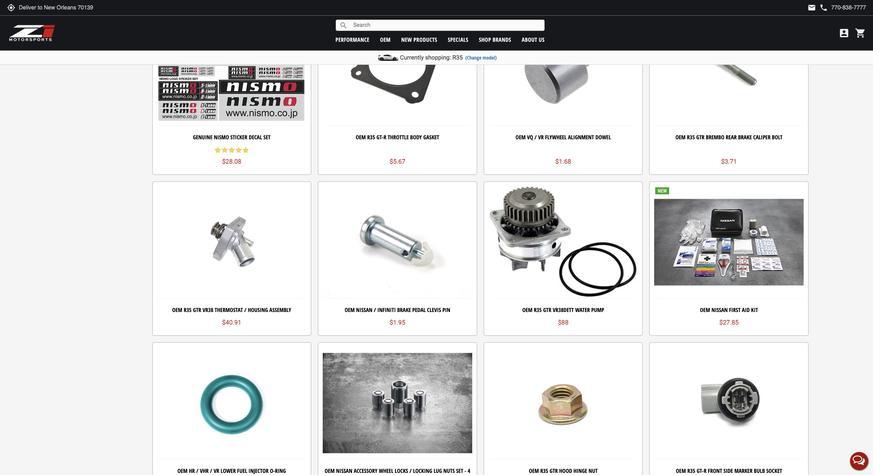 Task type: locate. For each thing, give the bounding box(es) containing it.
r35 left vr38dett
[[534, 306, 542, 314]]

lug
[[434, 467, 442, 475]]

body
[[410, 134, 422, 141]]

r35 for oem r35 gtr vr38dett water pump
[[534, 306, 542, 314]]

2 star from the left
[[221, 147, 228, 154]]

about us link
[[522, 36, 545, 43]]

1 vertical spatial r
[[704, 467, 706, 475]]

&
[[397, 474, 401, 475]]

Search search field
[[348, 20, 544, 31]]

1 horizontal spatial r
[[704, 467, 706, 475]]

1 star from the left
[[214, 147, 221, 154]]

gtr for vr38
[[193, 306, 201, 314]]

r35 left brembo
[[687, 134, 695, 141]]

mail
[[808, 3, 816, 12]]

0 vertical spatial gt-
[[376, 134, 384, 141]]

vr
[[538, 134, 544, 141], [214, 467, 219, 475]]

set
[[263, 134, 270, 141], [456, 467, 463, 475]]

us
[[539, 36, 545, 43]]

account_box
[[839, 28, 850, 39]]

1 horizontal spatial brake
[[738, 134, 752, 141]]

fuel
[[237, 467, 247, 475]]

specials
[[448, 36, 468, 43]]

/ right vhr
[[210, 467, 212, 475]]

set right decal on the top
[[263, 134, 270, 141]]

/ left housing
[[244, 306, 246, 314]]

nissan left accessory
[[336, 467, 352, 475]]

shopping_cart link
[[853, 28, 866, 39]]

set left -
[[456, 467, 463, 475]]

brembo
[[706, 134, 724, 141]]

z1 motorsports logo image
[[9, 24, 56, 42]]

gt-
[[376, 134, 384, 141], [697, 467, 704, 475]]

3 star from the left
[[228, 147, 235, 154]]

oem for oem r35 gtr hood hinge nut
[[529, 467, 539, 475]]

/ right locks
[[409, 467, 412, 475]]

gtr for vr38dett
[[543, 306, 551, 314]]

pedal
[[412, 306, 426, 314]]

clevis
[[427, 306, 441, 314]]

new
[[401, 36, 412, 43]]

oem
[[380, 36, 391, 43], [356, 134, 366, 141], [516, 134, 526, 141], [675, 134, 686, 141], [172, 306, 182, 314], [345, 306, 355, 314], [522, 306, 532, 314], [700, 306, 710, 314], [177, 467, 188, 475], [325, 467, 335, 475], [529, 467, 539, 475], [676, 467, 686, 475]]

infiniti
[[377, 306, 396, 314]]

$3.71
[[721, 158, 737, 165]]

r35 left (change
[[452, 54, 463, 61]]

star star star star star
[[214, 147, 249, 154]]

/ right vq
[[534, 134, 537, 141]]

gtr left vr38
[[193, 306, 201, 314]]

/ inside oem nissan accessory wheel locks / locking lug nuts set - 4 lugs & key
[[409, 467, 412, 475]]

side
[[724, 467, 733, 475]]

-
[[465, 467, 466, 475]]

r35 left front
[[687, 467, 695, 475]]

gt- left throttle
[[376, 134, 384, 141]]

r35 left vr38
[[184, 306, 192, 314]]

oem hr / vhr / vr lower fuel injector o-ring
[[177, 467, 286, 475]]

gt- left front
[[697, 467, 704, 475]]

wheel
[[379, 467, 393, 475]]

oem for oem r35 gtr vr38dett water pump
[[522, 306, 532, 314]]

oem for oem r35 gtr brembo rear brake caliper bolt
[[675, 134, 686, 141]]

nissan inside oem nissan accessory wheel locks / locking lug nuts set - 4 lugs & key
[[336, 467, 352, 475]]

1 vertical spatial gt-
[[697, 467, 704, 475]]

about us
[[522, 36, 545, 43]]

r35 left throttle
[[367, 134, 375, 141]]

brake
[[738, 134, 752, 141], [397, 306, 411, 314]]

lugs
[[385, 474, 396, 475]]

0 vertical spatial set
[[263, 134, 270, 141]]

oem link
[[380, 36, 391, 43]]

gtr left hood
[[550, 467, 558, 475]]

r35
[[452, 54, 463, 61], [367, 134, 375, 141], [687, 134, 695, 141], [184, 306, 192, 314], [534, 306, 542, 314], [540, 467, 548, 475], [687, 467, 695, 475]]

key
[[402, 474, 410, 475]]

1 horizontal spatial set
[[456, 467, 463, 475]]

0 horizontal spatial vr
[[214, 467, 219, 475]]

oem for oem vq / vr flywheel alignment dowel
[[516, 134, 526, 141]]

genuine nismo sticker decal set
[[193, 134, 270, 141]]

r35 for oem r35 gtr brembo rear brake caliper bolt
[[687, 134, 695, 141]]

1 vertical spatial brake
[[397, 306, 411, 314]]

1 vertical spatial set
[[456, 467, 463, 475]]

nissan left infiniti at bottom
[[356, 306, 372, 314]]

aid
[[742, 306, 750, 314]]

nissan for accessory
[[336, 467, 352, 475]]

brands
[[493, 36, 511, 43]]

gtr left vr38dett
[[543, 306, 551, 314]]

nuts
[[443, 467, 455, 475]]

oem nissan / infiniti brake pedal clevis pin
[[345, 306, 450, 314]]

2 horizontal spatial nissan
[[711, 306, 728, 314]]

$1.95
[[390, 319, 405, 326]]

assembly
[[269, 306, 291, 314]]

1 horizontal spatial nissan
[[356, 306, 372, 314]]

gasket
[[423, 134, 439, 141]]

nissan
[[356, 306, 372, 314], [711, 306, 728, 314], [336, 467, 352, 475]]

ring
[[275, 467, 286, 475]]

gtr for hood
[[550, 467, 558, 475]]

r
[[384, 134, 386, 141], [704, 467, 706, 475]]

0 horizontal spatial r
[[384, 134, 386, 141]]

0 horizontal spatial gt-
[[376, 134, 384, 141]]

1 horizontal spatial gt-
[[697, 467, 704, 475]]

about
[[522, 36, 537, 43]]

r left throttle
[[384, 134, 386, 141]]

gtr for brembo
[[696, 134, 704, 141]]

oem r35 gtr brembo rear brake caliper bolt
[[675, 134, 782, 141]]

alignment
[[568, 134, 594, 141]]

oem r35 gt-r throttle body gasket
[[356, 134, 439, 141]]

$88
[[558, 319, 569, 326]]

r35 for oem r35 gtr vr38 thermostat / housing assembly
[[184, 306, 192, 314]]

injector
[[249, 467, 269, 475]]

r35 left hood
[[540, 467, 548, 475]]

0 vertical spatial vr
[[538, 134, 544, 141]]

oem inside oem nissan accessory wheel locks / locking lug nuts set - 4 lugs & key
[[325, 467, 335, 475]]

locking
[[413, 467, 432, 475]]

phone link
[[819, 3, 866, 12]]

vr right vq
[[538, 134, 544, 141]]

o-
[[270, 467, 275, 475]]

mail link
[[808, 3, 816, 12]]

0 vertical spatial r
[[384, 134, 386, 141]]

r left front
[[704, 467, 706, 475]]

0 horizontal spatial nissan
[[336, 467, 352, 475]]

0 vertical spatial brake
[[738, 134, 752, 141]]

hinge
[[573, 467, 587, 475]]

gtr left brembo
[[696, 134, 704, 141]]

vr left lower
[[214, 467, 219, 475]]

star
[[214, 147, 221, 154], [221, 147, 228, 154], [228, 147, 235, 154], [235, 147, 242, 154], [242, 147, 249, 154]]

bulb
[[754, 467, 765, 475]]

nissan for first
[[711, 306, 728, 314]]

brake up $1.95
[[397, 306, 411, 314]]

new products
[[401, 36, 437, 43]]

specials link
[[448, 36, 468, 43]]

oem for oem nissan first aid kit
[[700, 306, 710, 314]]

nut
[[589, 467, 598, 475]]

shop
[[479, 36, 491, 43]]

bolt
[[772, 134, 782, 141]]

0 horizontal spatial set
[[263, 134, 270, 141]]

sticker
[[230, 134, 247, 141]]

brake right rear
[[738, 134, 752, 141]]

/
[[534, 134, 537, 141], [244, 306, 246, 314], [374, 306, 376, 314], [196, 467, 198, 475], [210, 467, 212, 475], [409, 467, 412, 475]]

r for front
[[704, 467, 706, 475]]

oem nissan accessory wheel locks / locking lug nuts set - 4 lugs & key
[[325, 467, 470, 475]]

marker
[[734, 467, 752, 475]]

nissan left first
[[711, 306, 728, 314]]

new products link
[[401, 36, 437, 43]]



Task type: vqa. For each thing, say whether or not it's contained in the screenshot.
Covercraft Link
no



Task type: describe. For each thing, give the bounding box(es) containing it.
vq
[[527, 134, 533, 141]]

front
[[708, 467, 722, 475]]

shop brands
[[479, 36, 511, 43]]

socket
[[766, 467, 782, 475]]

kit
[[751, 306, 758, 314]]

0 horizontal spatial brake
[[397, 306, 411, 314]]

throttle
[[388, 134, 409, 141]]

phone
[[819, 3, 828, 12]]

$5.67
[[390, 158, 405, 165]]

oem for oem hr / vhr / vr lower fuel injector o-ring
[[177, 467, 188, 475]]

oem r35 gtr vr38dett water pump
[[522, 306, 604, 314]]

oem for oem r35 gt-r throttle body gasket
[[356, 134, 366, 141]]

shopping_cart
[[855, 28, 866, 39]]

oem for oem nissan accessory wheel locks / locking lug nuts set - 4 lugs & key
[[325, 467, 335, 475]]

(change model) link
[[465, 54, 497, 61]]

$28.08
[[222, 158, 241, 165]]

products
[[414, 36, 437, 43]]

mail phone
[[808, 3, 828, 12]]

nismo
[[214, 134, 229, 141]]

housing
[[248, 306, 268, 314]]

oem for oem link
[[380, 36, 391, 43]]

/ right hr
[[196, 467, 198, 475]]

flywheel
[[545, 134, 567, 141]]

genuine
[[193, 134, 212, 141]]

pump
[[591, 306, 604, 314]]

oem for oem r35 gtr vr38 thermostat / housing assembly
[[172, 306, 182, 314]]

4 star from the left
[[235, 147, 242, 154]]

oem r35 gtr hood hinge nut
[[529, 467, 598, 475]]

$27.85
[[719, 319, 739, 326]]

r for throttle
[[384, 134, 386, 141]]

oem for oem nissan / infiniti brake pedal clevis pin
[[345, 306, 355, 314]]

my_location
[[7, 3, 15, 12]]

currently
[[400, 54, 424, 61]]

vr38
[[203, 306, 213, 314]]

thermostat
[[215, 306, 243, 314]]

shop brands link
[[479, 36, 511, 43]]

gt- for throttle
[[376, 134, 384, 141]]

caliper
[[753, 134, 771, 141]]

1 vertical spatial vr
[[214, 467, 219, 475]]

1 horizontal spatial vr
[[538, 134, 544, 141]]

oem r35 gt-r front side marker bulb socket
[[676, 467, 782, 475]]

$40.91
[[222, 319, 241, 326]]

hood
[[559, 467, 572, 475]]

nissan for /
[[356, 306, 372, 314]]

account_box link
[[837, 28, 851, 39]]

r35 for oem r35 gt-r front side marker bulb socket
[[687, 467, 695, 475]]

oem for oem r35 gt-r front side marker bulb socket
[[676, 467, 686, 475]]

pin
[[442, 306, 450, 314]]

$1.68
[[555, 158, 571, 165]]

lower
[[221, 467, 236, 475]]

hr
[[189, 467, 195, 475]]

decal
[[249, 134, 262, 141]]

r35 for oem r35 gt-r throttle body gasket
[[367, 134, 375, 141]]

(change
[[465, 54, 481, 61]]

gt- for front
[[697, 467, 704, 475]]

accessory
[[354, 467, 377, 475]]

oem nissan first aid kit
[[700, 306, 758, 314]]

4
[[468, 467, 470, 475]]

oem vq / vr flywheel alignment dowel
[[516, 134, 611, 141]]

5 star from the left
[[242, 147, 249, 154]]

first
[[729, 306, 741, 314]]

locks
[[395, 467, 408, 475]]

dowel
[[595, 134, 611, 141]]

currently shopping: r35 (change model)
[[400, 54, 497, 61]]

oem r35 gtr vr38 thermostat / housing assembly
[[172, 306, 291, 314]]

shopping:
[[425, 54, 451, 61]]

vhr
[[200, 467, 209, 475]]

search
[[339, 21, 348, 29]]

set inside oem nissan accessory wheel locks / locking lug nuts set - 4 lugs & key
[[456, 467, 463, 475]]

/ left infiniti at bottom
[[374, 306, 376, 314]]

rear
[[726, 134, 737, 141]]

model)
[[483, 54, 497, 61]]

performance link
[[336, 36, 369, 43]]

water
[[575, 306, 590, 314]]

r35 for oem r35 gtr hood hinge nut
[[540, 467, 548, 475]]



